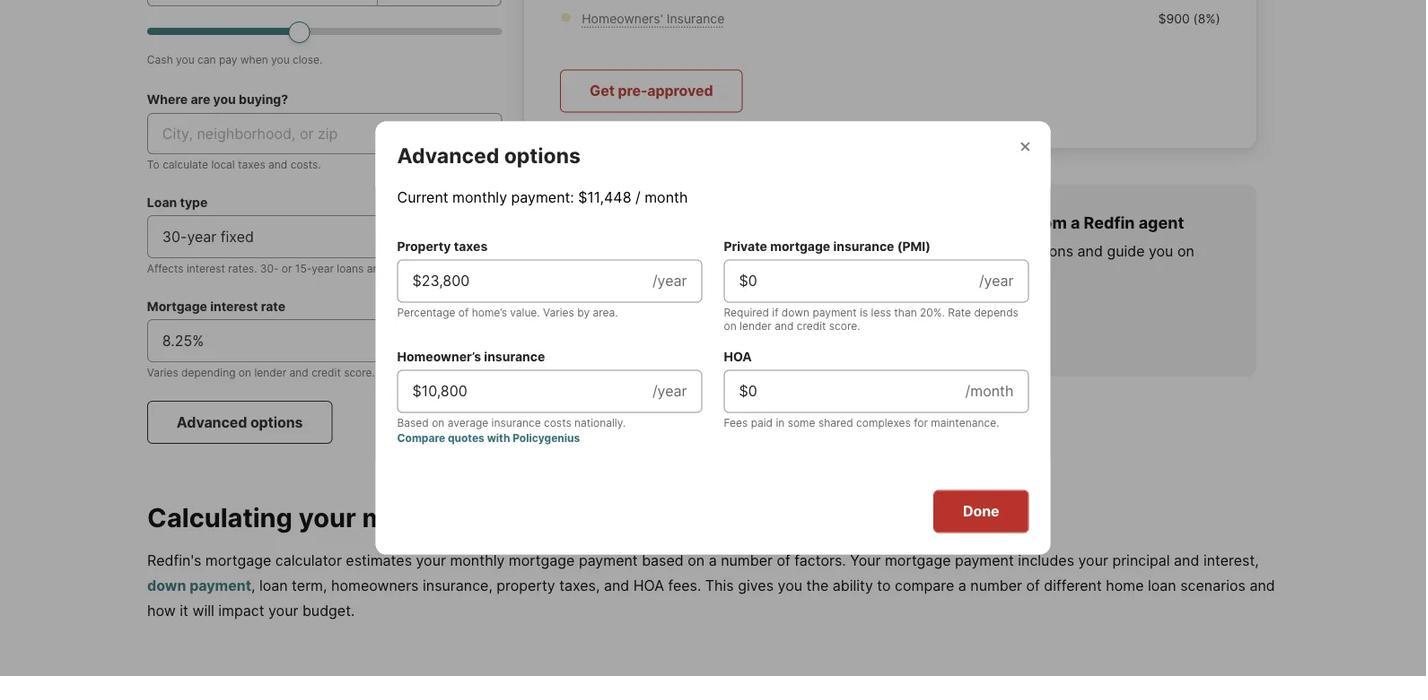 Task type: vqa. For each thing, say whether or not it's contained in the screenshot.
the area.
yes



Task type: describe. For each thing, give the bounding box(es) containing it.
pay
[[219, 53, 237, 66]]

taxes inside 'advanced options' dialog
[[454, 239, 488, 255]]

shared
[[819, 417, 854, 430]]

you right when on the top left of the page
[[271, 53, 290, 66]]

costs
[[544, 417, 572, 430]]

on inside our experienced local agents can answer your questions and guide you on strategies to afford the home you want.
[[1178, 242, 1195, 260]]

want.
[[921, 264, 958, 281]]

complexes
[[857, 417, 911, 430]]

depending
[[181, 366, 236, 379]]

of inside 'advanced options' dialog
[[459, 307, 469, 320]]

affects
[[147, 262, 184, 275]]

number inside redfin's mortgage calculator estimates your monthly mortgage payment based on a number of factors. your mortgage payment includes your principal and interest, down payment
[[721, 552, 773, 570]]

mortgage up ,
[[205, 552, 271, 570]]

where
[[147, 92, 188, 107]]

afford
[[779, 264, 820, 281]]

homeowners' insurance link
[[582, 11, 725, 26]]

advanced options inside popup button
[[177, 414, 303, 431]]

and up advanced options popup button
[[290, 366, 309, 379]]

cash you can pay when you close.
[[147, 53, 323, 66]]

homeowners' insurance
[[582, 11, 725, 26]]

guide
[[1107, 242, 1145, 260]]

affects interest rates. 30- or 15-year loans are standard.
[[147, 262, 434, 275]]

by
[[577, 307, 590, 320]]

payment down done button
[[955, 552, 1014, 570]]

1 vertical spatial score.
[[344, 366, 375, 379]]

your up calculator
[[299, 502, 356, 534]]

you down (pmi)
[[892, 264, 917, 281]]

nationally.
[[575, 417, 626, 430]]

get pre-approved
[[590, 82, 713, 100]]

2 loan from the left
[[1148, 577, 1177, 595]]

can inside our experienced local agents can answer your questions and guide you on strategies to afford the home you want.
[[892, 242, 916, 260]]

payment inside required if down payment is less than 20%. rate depends on lender and credit score.
[[813, 307, 857, 320]]

compare
[[895, 577, 955, 595]]

insurance inside based on average insurance costs nationally. compare quotes with policygenius
[[492, 417, 541, 430]]

a right buy on the right top of the page
[[816, 213, 825, 233]]

varies depending on lender and credit score.
[[147, 366, 375, 379]]

$900 (8%)
[[1159, 11, 1221, 26]]

credit inside required if down payment is less than 20%. rate depends on lender and credit score.
[[797, 320, 826, 333]]

property
[[497, 577, 555, 595]]

mortgage up property
[[509, 552, 575, 570]]

score. inside required if down payment is less than 20%. rate depends on lender and credit score.
[[829, 320, 860, 333]]

and right taxes,
[[604, 577, 630, 595]]

you inside , loan term, homeowners insurance, property taxes, and hoa fees. this gives you the ability to compare a number of different home loan scenarios and how it will impact your budget.
[[778, 577, 803, 595]]

strategies
[[690, 264, 757, 281]]

homeowner's
[[397, 350, 481, 365]]

get inside button
[[590, 82, 615, 100]]

1 loan from the left
[[259, 577, 288, 595]]

0 vertical spatial to
[[762, 213, 778, 233]]

homeowners
[[331, 577, 419, 595]]

1 vertical spatial get
[[886, 213, 914, 233]]

interest for mortgage
[[210, 299, 258, 314]]

interest,
[[1204, 552, 1259, 570]]

to inside our experienced local agents can answer your questions and guide you on strategies to afford the home you want.
[[761, 264, 775, 281]]

of inside , loan term, homeowners insurance, property taxes, and hoa fees. this gives you the ability to compare a number of different home loan scenarios and how it will impact your budget.
[[1027, 577, 1040, 595]]

see current rates
[[396, 299, 502, 314]]

0 vertical spatial taxes
[[238, 158, 265, 171]]

and inside redfin's mortgage calculator estimates your monthly mortgage payment based on a number of factors. your mortgage payment includes your principal and interest, down payment
[[1174, 552, 1200, 570]]

if
[[772, 307, 779, 320]]

insurance,
[[423, 577, 493, 595]]

planning to buy a home? get expert advice from a redfin agent
[[690, 213, 1185, 233]]

mortgage inside 'advanced options' dialog
[[770, 239, 831, 255]]

scenarios
[[1181, 577, 1246, 595]]

or
[[282, 262, 292, 275]]

and inside required if down payment is less than 20%. rate depends on lender and credit score.
[[775, 320, 794, 333]]

costs.
[[291, 158, 321, 171]]

payment up the will
[[190, 577, 251, 595]]

a inside redfin's mortgage calculator estimates your monthly mortgage payment based on a number of factors. your mortgage payment includes your principal and interest, down payment
[[709, 552, 717, 570]]

different
[[1044, 577, 1102, 595]]

local for taxes
[[211, 158, 235, 171]]

calculate
[[163, 158, 208, 171]]

current monthly payment: $11,448 / month
[[397, 189, 688, 206]]

and down interest,
[[1250, 577, 1275, 595]]

impact
[[218, 603, 264, 620]]

based
[[397, 417, 429, 430]]

our experienced local agents can answer your questions and guide you on strategies to afford the home you want.
[[690, 242, 1195, 281]]

find an agent
[[719, 318, 813, 335]]

percentage of home's value. varies by area.
[[397, 307, 618, 320]]

when
[[240, 53, 268, 66]]

of inside redfin's mortgage calculator estimates your monthly mortgage payment based on a number of factors. your mortgage payment includes your principal and interest, down payment
[[777, 552, 791, 570]]

a inside , loan term, homeowners insurance, property taxes, and hoa fees. this gives you the ability to compare a number of different home loan scenarios and how it will impact your budget.
[[959, 577, 967, 595]]

term,
[[292, 577, 327, 595]]

varies inside 'advanced options' dialog
[[543, 307, 574, 320]]

you right guide
[[1149, 242, 1174, 260]]

see
[[396, 299, 419, 314]]

0 vertical spatial 30-
[[162, 228, 187, 246]]

on inside required if down payment is less than 20%. rate depends on lender and credit score.
[[724, 320, 737, 333]]

local for agents
[[806, 242, 838, 260]]

(pmi)
[[898, 239, 931, 255]]

buying?
[[239, 92, 288, 107]]

ability
[[833, 577, 873, 595]]

, loan term, homeowners insurance, property taxes, and hoa fees. this gives you the ability to compare a number of different home loan scenarios and how it will impact your budget.
[[147, 577, 1275, 620]]

in
[[776, 417, 785, 430]]

home inside , loan term, homeowners insurance, property taxes, and hoa fees. this gives you the ability to compare a number of different home loan scenarios and how it will impact your budget.
[[1106, 577, 1144, 595]]

agent inside find an agent button
[[773, 318, 813, 335]]

the inside our experienced local agents can answer your questions and guide you on strategies to afford the home you want.
[[824, 264, 846, 281]]

policygenius
[[513, 432, 580, 445]]

property
[[397, 239, 451, 255]]

fees paid in some shared complexes for maintenance.
[[724, 417, 1000, 430]]

down inside redfin's mortgage calculator estimates your monthly mortgage payment based on a number of factors. your mortgage payment includes your principal and interest, down payment
[[147, 577, 186, 595]]

gives
[[738, 577, 774, 595]]

down inside required if down payment is less than 20%. rate depends on lender and credit score.
[[782, 307, 810, 320]]

fees
[[724, 417, 748, 430]]

current
[[422, 299, 468, 314]]

/month
[[966, 383, 1014, 400]]

mortgage up compare
[[885, 552, 951, 570]]

experienced
[[718, 242, 802, 260]]

is
[[860, 307, 868, 320]]

,
[[251, 577, 255, 595]]

quotes
[[448, 432, 485, 445]]

done button
[[934, 491, 1029, 534]]

type
[[180, 195, 208, 210]]

find an agent button
[[690, 305, 842, 348]]

private
[[724, 239, 768, 255]]

rate
[[948, 307, 971, 320]]

loan type
[[147, 195, 208, 210]]

private mortgage insurance (pmi)
[[724, 239, 931, 255]]

our
[[690, 242, 714, 260]]

where are you buying?
[[147, 92, 288, 107]]

advanced options inside dialog
[[397, 143, 581, 168]]

your up insurance,
[[416, 552, 446, 570]]

standard.
[[386, 262, 434, 275]]

see current rates link
[[396, 297, 502, 316]]

to inside , loan term, homeowners insurance, property taxes, and hoa fees. this gives you the ability to compare a number of different home loan scenarios and how it will impact your budget.
[[877, 577, 891, 595]]

options inside popup button
[[250, 414, 303, 431]]

redfin's mortgage calculator estimates your monthly mortgage payment based on a number of factors. your mortgage payment includes your principal and interest, down payment
[[147, 552, 1259, 595]]

agent image
[[553, 213, 668, 328]]

homeowner's insurance
[[397, 350, 545, 365]]

principal
[[1113, 552, 1170, 570]]

30-year fixed
[[162, 228, 254, 246]]

redfin
[[1084, 213, 1135, 233]]

monthly inside redfin's mortgage calculator estimates your monthly mortgage payment based on a number of factors. your mortgage payment includes your principal and interest, down payment
[[450, 552, 505, 570]]

City, neighborhood, or zip search field
[[147, 113, 502, 154]]

0 horizontal spatial varies
[[147, 366, 178, 379]]

on inside redfin's mortgage calculator estimates your monthly mortgage payment based on a number of factors. your mortgage payment includes your principal and interest, down payment
[[688, 552, 705, 570]]

required if down payment is less than 20%. rate depends on lender and credit score.
[[724, 307, 1019, 333]]



Task type: locate. For each thing, give the bounding box(es) containing it.
a right compare
[[959, 577, 967, 595]]

credit
[[797, 320, 826, 333], [312, 366, 341, 379]]

0 vertical spatial down
[[782, 307, 810, 320]]

2 vertical spatial to
[[877, 577, 891, 595]]

payment up taxes,
[[579, 552, 638, 570]]

1 horizontal spatial lender
[[740, 320, 772, 333]]

payment:
[[511, 189, 574, 206]]

1 horizontal spatial home
[[1106, 577, 1144, 595]]

to down "experienced"
[[761, 264, 775, 281]]

will
[[192, 603, 214, 620]]

0 vertical spatial credit
[[797, 320, 826, 333]]

0 vertical spatial are
[[191, 92, 210, 107]]

area.
[[593, 307, 618, 320]]

approved
[[648, 82, 713, 100]]

1 horizontal spatial year
[[312, 262, 334, 275]]

your inside our experienced local agents can answer your questions and guide you on strategies to afford the home you want.
[[974, 242, 1004, 260]]

0 horizontal spatial number
[[721, 552, 773, 570]]

your down term,
[[268, 603, 298, 620]]

insurance
[[667, 11, 725, 26]]

calculator
[[275, 552, 342, 570]]

0 vertical spatial year
[[187, 228, 217, 246]]

are
[[191, 92, 210, 107], [367, 262, 383, 275]]

1 horizontal spatial score.
[[829, 320, 860, 333]]

loans
[[337, 262, 364, 275]]

advanced up current
[[397, 143, 499, 168]]

0 horizontal spatial of
[[459, 307, 469, 320]]

home down agents
[[850, 264, 888, 281]]

1 vertical spatial year
[[312, 262, 334, 275]]

get pre-approved button
[[560, 70, 743, 113]]

varies left depending
[[147, 366, 178, 379]]

rates
[[471, 299, 502, 314]]

taxes right property
[[454, 239, 488, 255]]

0 horizontal spatial are
[[191, 92, 210, 107]]

1 vertical spatial options
[[250, 414, 303, 431]]

0 horizontal spatial credit
[[312, 366, 341, 379]]

year left the loans
[[312, 262, 334, 275]]

1 vertical spatial monthly
[[450, 552, 505, 570]]

lender up advanced options popup button
[[254, 366, 287, 379]]

and down the 'redfin'
[[1078, 242, 1103, 260]]

find
[[719, 318, 749, 335]]

fees.
[[668, 577, 701, 595]]

0 horizontal spatial advanced
[[177, 414, 247, 431]]

get up (pmi)
[[886, 213, 914, 233]]

payment up property
[[493, 502, 605, 534]]

1 vertical spatial advanced
[[177, 414, 247, 431]]

based on average insurance costs nationally. compare quotes with policygenius
[[397, 417, 626, 445]]

expert
[[918, 213, 970, 233]]

0 vertical spatial of
[[459, 307, 469, 320]]

an
[[752, 318, 770, 335]]

0 vertical spatial options
[[504, 143, 581, 168]]

local
[[211, 158, 235, 171], [806, 242, 838, 260]]

advanced down depending
[[177, 414, 247, 431]]

lender down required
[[740, 320, 772, 333]]

15-
[[295, 262, 312, 275]]

0 horizontal spatial year
[[187, 228, 217, 246]]

and left costs.
[[268, 158, 288, 171]]

mortgage up estimates
[[362, 502, 487, 534]]

1 vertical spatial the
[[807, 577, 829, 595]]

hoa down "find"
[[724, 350, 752, 365]]

agent up guide
[[1139, 213, 1185, 233]]

a up this
[[709, 552, 717, 570]]

depends
[[974, 307, 1019, 320]]

/year for /month
[[653, 383, 687, 400]]

advanced inside popup button
[[177, 414, 247, 431]]

0 horizontal spatial loan
[[259, 577, 288, 595]]

your down "advice"
[[974, 242, 1004, 260]]

to
[[762, 213, 778, 233], [761, 264, 775, 281], [877, 577, 891, 595]]

1 vertical spatial lender
[[254, 366, 287, 379]]

on right depending
[[239, 366, 251, 379]]

to left buy on the right top of the page
[[762, 213, 778, 233]]

monthly down the advanced options element
[[453, 189, 507, 206]]

close.
[[293, 53, 323, 66]]

1 vertical spatial to
[[761, 264, 775, 281]]

on up 'fees.'
[[688, 552, 705, 570]]

calculating your mortgage payment
[[147, 502, 605, 534]]

insurance down "percentage of home's value. varies by area."
[[484, 350, 545, 365]]

can left pay
[[198, 53, 216, 66]]

1 horizontal spatial local
[[806, 242, 838, 260]]

from
[[1030, 213, 1067, 233]]

/year for /year
[[653, 272, 687, 290]]

homeowners'
[[582, 11, 663, 26]]

1 vertical spatial hoa
[[634, 577, 664, 595]]

20%.
[[920, 307, 945, 320]]

1 horizontal spatial credit
[[797, 320, 826, 333]]

agent
[[1139, 213, 1185, 233], [773, 318, 813, 335]]

buy
[[782, 213, 812, 233]]

1 vertical spatial advanced options
[[177, 414, 303, 431]]

0 vertical spatial lender
[[740, 320, 772, 333]]

monthly up insurance,
[[450, 552, 505, 570]]

payment left is
[[813, 307, 857, 320]]

you right cash
[[176, 53, 195, 66]]

your
[[974, 242, 1004, 260], [299, 502, 356, 534], [416, 552, 446, 570], [1079, 552, 1109, 570], [268, 603, 298, 620]]

mortgage down buy on the right top of the page
[[770, 239, 831, 255]]

average
[[448, 417, 489, 430]]

interest down 30-year fixed
[[187, 262, 225, 275]]

options down varies depending on lender and credit score.
[[250, 414, 303, 431]]

1 horizontal spatial 30-
[[260, 262, 279, 275]]

hoa inside , loan term, homeowners insurance, property taxes, and hoa fees. this gives you the ability to compare a number of different home loan scenarios and how it will impact your budget.
[[634, 577, 664, 595]]

score.
[[829, 320, 860, 333], [344, 366, 375, 379]]

0 vertical spatial insurance
[[834, 239, 895, 255]]

number up gives
[[721, 552, 773, 570]]

down right if
[[782, 307, 810, 320]]

the inside , loan term, homeowners insurance, property taxes, and hoa fees. this gives you the ability to compare a number of different home loan scenarios and how it will impact your budget.
[[807, 577, 829, 595]]

compare
[[397, 432, 445, 445]]

hoa down based
[[634, 577, 664, 595]]

fixed
[[221, 228, 254, 246]]

your inside , loan term, homeowners insurance, property taxes, and hoa fees. this gives you the ability to compare a number of different home loan scenarios and how it will impact your budget.
[[268, 603, 298, 620]]

0 horizontal spatial down
[[147, 577, 186, 595]]

0 horizontal spatial taxes
[[238, 158, 265, 171]]

month
[[645, 189, 688, 206]]

home?
[[829, 213, 882, 233]]

1 horizontal spatial advanced options
[[397, 143, 581, 168]]

and down if
[[775, 320, 794, 333]]

pre-
[[618, 82, 648, 100]]

insurance down home?
[[834, 239, 895, 255]]

varies
[[543, 307, 574, 320], [147, 366, 178, 379]]

hoa inside 'advanced options' dialog
[[724, 350, 752, 365]]

home inside our experienced local agents can answer your questions and guide you on strategies to afford the home you want.
[[850, 264, 888, 281]]

to right ability
[[877, 577, 891, 595]]

to
[[147, 158, 160, 171]]

/
[[636, 189, 641, 206]]

and up scenarios
[[1174, 552, 1200, 570]]

advanced options element
[[397, 122, 602, 169]]

the down factors.
[[807, 577, 829, 595]]

factors.
[[795, 552, 846, 570]]

insurance up with
[[492, 417, 541, 430]]

get left pre-
[[590, 82, 615, 100]]

mortgage interest rate
[[147, 299, 286, 314]]

and inside our experienced local agents can answer your questions and guide you on strategies to afford the home you want.
[[1078, 242, 1103, 260]]

1 vertical spatial home
[[1106, 577, 1144, 595]]

1 horizontal spatial advanced
[[397, 143, 499, 168]]

property taxes
[[397, 239, 488, 255]]

of left factors.
[[777, 552, 791, 570]]

1 vertical spatial are
[[367, 262, 383, 275]]

30- left or
[[260, 262, 279, 275]]

maintenance.
[[931, 417, 1000, 430]]

0 vertical spatial interest
[[187, 262, 225, 275]]

than
[[894, 307, 917, 320]]

are right the loans
[[367, 262, 383, 275]]

advanced options up current monthly payment: $11,448 / month
[[397, 143, 581, 168]]

1 vertical spatial down
[[147, 577, 186, 595]]

varies left by
[[543, 307, 574, 320]]

estimates
[[346, 552, 412, 570]]

0 horizontal spatial local
[[211, 158, 235, 171]]

taxes
[[238, 158, 265, 171], [454, 239, 488, 255]]

0 vertical spatial advanced
[[397, 143, 499, 168]]

of down includes
[[1027, 577, 1040, 595]]

1 vertical spatial interest
[[210, 299, 258, 314]]

local up afford at the right top
[[806, 242, 838, 260]]

for
[[914, 417, 928, 430]]

2 horizontal spatial of
[[1027, 577, 1040, 595]]

loan right ,
[[259, 577, 288, 595]]

1 vertical spatial agent
[[773, 318, 813, 335]]

0 vertical spatial home
[[850, 264, 888, 281]]

1 horizontal spatial are
[[367, 262, 383, 275]]

1 horizontal spatial agent
[[1139, 213, 1185, 233]]

can right agents
[[892, 242, 916, 260]]

1 horizontal spatial of
[[777, 552, 791, 570]]

advanced inside dialog
[[397, 143, 499, 168]]

0 vertical spatial agent
[[1139, 213, 1185, 233]]

number inside , loan term, homeowners insurance, property taxes, and hoa fees. this gives you the ability to compare a number of different home loan scenarios and how it will impact your budget.
[[971, 577, 1023, 595]]

your up different
[[1079, 552, 1109, 570]]

current
[[397, 189, 448, 206]]

$900
[[1159, 11, 1190, 26]]

0 vertical spatial number
[[721, 552, 773, 570]]

a right the from
[[1071, 213, 1080, 233]]

of left 'rates'
[[459, 307, 469, 320]]

1 vertical spatial of
[[777, 552, 791, 570]]

advanced options button
[[147, 401, 333, 444]]

0 vertical spatial local
[[211, 158, 235, 171]]

options
[[504, 143, 581, 168], [250, 414, 303, 431]]

calculating
[[147, 502, 293, 534]]

1 horizontal spatial options
[[504, 143, 581, 168]]

1 vertical spatial 30-
[[260, 262, 279, 275]]

mortgage
[[770, 239, 831, 255], [362, 502, 487, 534], [205, 552, 271, 570], [509, 552, 575, 570], [885, 552, 951, 570]]

1 vertical spatial insurance
[[484, 350, 545, 365]]

1 vertical spatial taxes
[[454, 239, 488, 255]]

loan down principal
[[1148, 577, 1177, 595]]

down up how
[[147, 577, 186, 595]]

agents
[[842, 242, 888, 260]]

1 horizontal spatial hoa
[[724, 350, 752, 365]]

0 horizontal spatial home
[[850, 264, 888, 281]]

interest for affects
[[187, 262, 225, 275]]

0 vertical spatial varies
[[543, 307, 574, 320]]

you
[[176, 53, 195, 66], [271, 53, 290, 66], [213, 92, 236, 107], [1149, 242, 1174, 260], [892, 264, 917, 281], [778, 577, 803, 595]]

0 vertical spatial monthly
[[453, 189, 507, 206]]

value.
[[510, 307, 540, 320]]

advanced options down varies depending on lender and credit score.
[[177, 414, 303, 431]]

home down principal
[[1106, 577, 1144, 595]]

1 horizontal spatial taxes
[[454, 239, 488, 255]]

2 vertical spatial insurance
[[492, 417, 541, 430]]

mortgage
[[147, 299, 207, 314]]

1 vertical spatial number
[[971, 577, 1023, 595]]

on right guide
[[1178, 242, 1195, 260]]

1 horizontal spatial varies
[[543, 307, 574, 320]]

options inside dialog
[[504, 143, 581, 168]]

on inside based on average insurance costs nationally. compare quotes with policygenius
[[432, 417, 445, 430]]

None text field
[[162, 330, 487, 352], [413, 381, 638, 403], [739, 381, 951, 403], [162, 330, 487, 352], [413, 381, 638, 403], [739, 381, 951, 403]]

interest
[[187, 262, 225, 275], [210, 299, 258, 314]]

0 vertical spatial hoa
[[724, 350, 752, 365]]

planning
[[690, 213, 759, 233]]

0 horizontal spatial advanced options
[[177, 414, 303, 431]]

0 horizontal spatial score.
[[344, 366, 375, 379]]

1 horizontal spatial down
[[782, 307, 810, 320]]

monthly inside 'advanced options' dialog
[[453, 189, 507, 206]]

(8%)
[[1194, 11, 1221, 26]]

are right the where
[[191, 92, 210, 107]]

1 horizontal spatial number
[[971, 577, 1023, 595]]

advanced options dialog
[[376, 122, 1051, 555]]

how
[[147, 603, 176, 620]]

number down includes
[[971, 577, 1023, 595]]

advice
[[974, 213, 1026, 233]]

1 vertical spatial varies
[[147, 366, 178, 379]]

interest down rates.
[[210, 299, 258, 314]]

$11,448
[[578, 189, 632, 206]]

0 vertical spatial advanced options
[[397, 143, 581, 168]]

lender inside required if down payment is less than 20%. rate depends on lender and credit score.
[[740, 320, 772, 333]]

0 vertical spatial the
[[824, 264, 846, 281]]

1 horizontal spatial can
[[892, 242, 916, 260]]

you left buying?
[[213, 92, 236, 107]]

1 horizontal spatial loan
[[1148, 577, 1177, 595]]

includes
[[1018, 552, 1075, 570]]

0 horizontal spatial 30-
[[162, 228, 187, 246]]

down payment link
[[147, 577, 251, 595]]

local right calculate
[[211, 158, 235, 171]]

based
[[642, 552, 684, 570]]

0 vertical spatial score.
[[829, 320, 860, 333]]

None text field
[[413, 271, 638, 292], [739, 271, 965, 292], [413, 271, 638, 292], [739, 271, 965, 292]]

0 vertical spatial can
[[198, 53, 216, 66]]

0 vertical spatial get
[[590, 82, 615, 100]]

with
[[487, 432, 510, 445]]

the down private mortgage insurance (pmi)
[[824, 264, 846, 281]]

a
[[816, 213, 825, 233], [1071, 213, 1080, 233], [709, 552, 717, 570], [959, 577, 967, 595]]

agent right an
[[773, 318, 813, 335]]

you right gives
[[778, 577, 803, 595]]

hoa
[[724, 350, 752, 365], [634, 577, 664, 595]]

1 vertical spatial credit
[[312, 366, 341, 379]]

loan
[[147, 195, 177, 210]]

Down Payment Slider range field
[[147, 21, 502, 42]]

local inside our experienced local agents can answer your questions and guide you on strategies to afford the home you want.
[[806, 242, 838, 260]]

on down required
[[724, 320, 737, 333]]

1 vertical spatial can
[[892, 242, 916, 260]]

1 vertical spatial local
[[806, 242, 838, 260]]

done
[[963, 503, 1000, 521]]

home
[[850, 264, 888, 281], [1106, 577, 1144, 595]]

2 vertical spatial of
[[1027, 577, 1040, 595]]

taxes left costs.
[[238, 158, 265, 171]]

it
[[180, 603, 188, 620]]

year down type
[[187, 228, 217, 246]]

0 horizontal spatial get
[[590, 82, 615, 100]]

0 horizontal spatial can
[[198, 53, 216, 66]]

year
[[187, 228, 217, 246], [312, 262, 334, 275]]

0 horizontal spatial options
[[250, 414, 303, 431]]

0 horizontal spatial hoa
[[634, 577, 664, 595]]

options up current monthly payment: $11,448 / month
[[504, 143, 581, 168]]

1 horizontal spatial get
[[886, 213, 914, 233]]

0 horizontal spatial lender
[[254, 366, 287, 379]]

on up compare at the bottom of page
[[432, 417, 445, 430]]

0 horizontal spatial agent
[[773, 318, 813, 335]]

30- up the affects
[[162, 228, 187, 246]]



